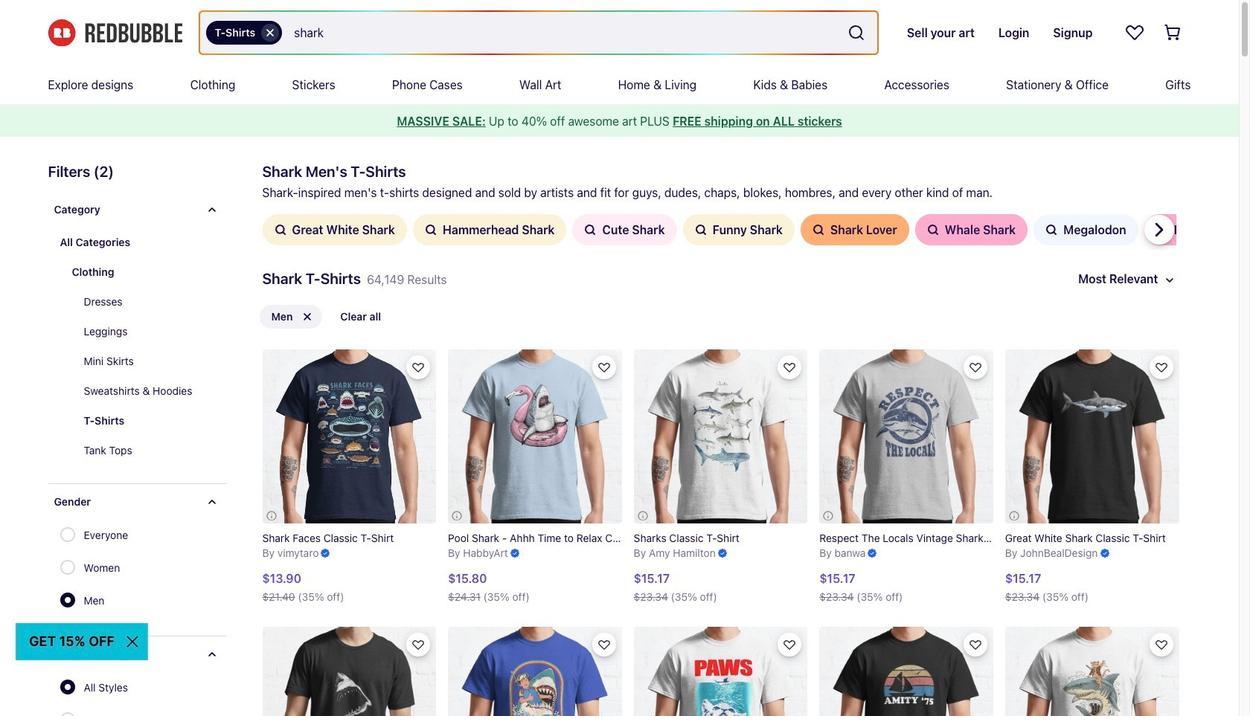 Task type: describe. For each thing, give the bounding box(es) containing it.
9 menu item from the left
[[1007, 66, 1109, 104]]

great white shark classic t-shirt image
[[1006, 350, 1180, 524]]

kitty with large jaws attacking a mouse paws classic t-shirt image
[[634, 628, 808, 717]]

gender option group
[[60, 520, 137, 619]]

1 menu item from the left
[[48, 66, 133, 104]]

catana shark classic t-shirt image
[[1006, 628, 1180, 717]]

64,149 results element
[[24, 161, 1251, 717]]

sharks classic t-shirt image
[[634, 350, 808, 524]]

10 menu item from the left
[[1166, 66, 1191, 104]]

4 menu item from the left
[[392, 66, 463, 104]]

stay positive classic t-shirt image
[[448, 628, 622, 717]]

pool shark - ahhh time to relax classic t-shirt image
[[448, 350, 622, 524]]

8 menu item from the left
[[885, 66, 950, 104]]

Search term search field
[[282, 12, 842, 54]]

3 menu item from the left
[[292, 66, 335, 104]]

style option group
[[60, 673, 180, 717]]



Task type: vqa. For each thing, say whether or not it's contained in the screenshot.
Gender OPTION GROUP
yes



Task type: locate. For each thing, give the bounding box(es) containing it.
menu bar
[[48, 66, 1191, 104]]

None radio
[[60, 680, 75, 695]]

2 menu item from the left
[[190, 66, 235, 104]]

shark faces classic t-shirt image
[[262, 350, 436, 524]]

7 menu item from the left
[[754, 66, 828, 104]]

jaws essential t-shirt image
[[262, 628, 436, 717]]

5 menu item from the left
[[520, 66, 562, 104]]

menu item
[[48, 66, 133, 104], [190, 66, 235, 104], [292, 66, 335, 104], [392, 66, 463, 104], [520, 66, 562, 104], [618, 66, 697, 104], [754, 66, 828, 104], [885, 66, 950, 104], [1007, 66, 1109, 104], [1166, 66, 1191, 104]]

6 menu item from the left
[[618, 66, 697, 104]]

none radio inside style option group
[[60, 680, 75, 695]]

None field
[[200, 12, 878, 54]]

None radio
[[60, 528, 75, 543], [60, 561, 75, 575], [60, 593, 75, 608], [60, 528, 75, 543], [60, 561, 75, 575], [60, 593, 75, 608]]

respect the locals vintage shark classic t-shirt image
[[820, 350, 994, 524]]

amity '75 - the summer of great white shark jaws classic t-shirt image
[[820, 628, 994, 717]]



